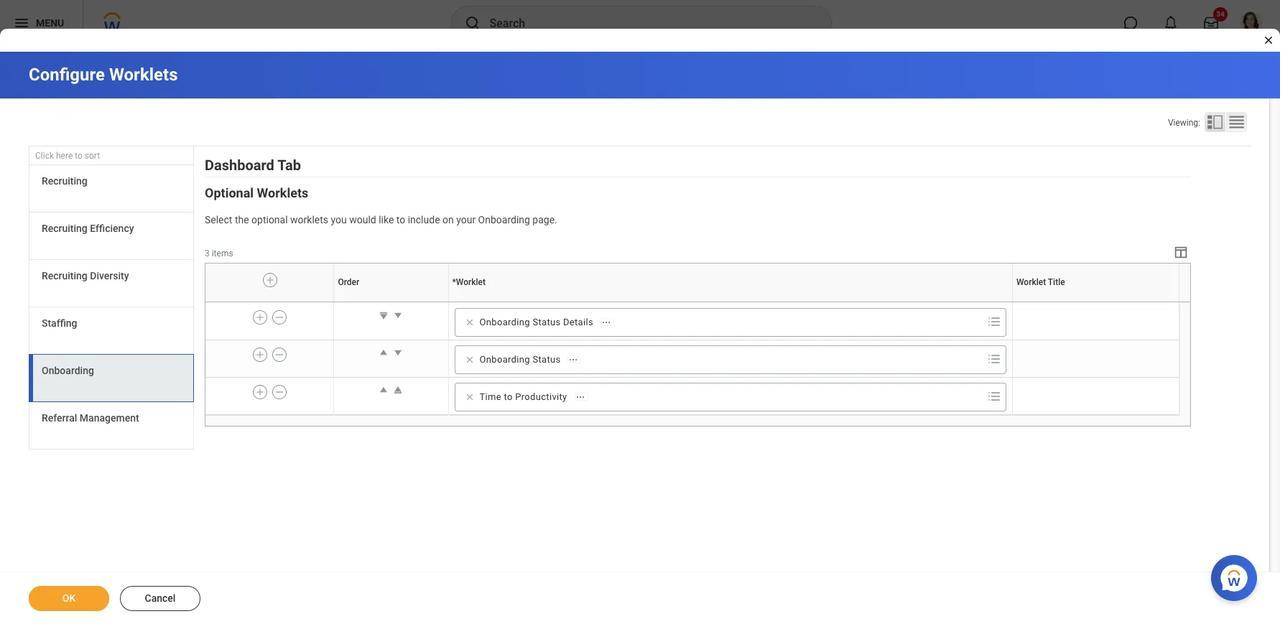 Task type: describe. For each thing, give the bounding box(es) containing it.
here
[[56, 151, 73, 161]]

1 horizontal spatial title
[[1097, 302, 1098, 303]]

click to view/edit grid preferences image
[[1174, 244, 1189, 260]]

onboarding for onboarding
[[42, 365, 94, 377]]

time to productivity
[[480, 392, 567, 402]]

related actions image
[[602, 317, 612, 328]]

notifications large image
[[1164, 16, 1179, 30]]

dashboard
[[205, 157, 274, 174]]

x small image for time to productivity
[[462, 390, 477, 405]]

cancel button
[[120, 586, 201, 612]]

onboarding status
[[480, 354, 561, 365]]

viewing: option group
[[1169, 112, 1252, 135]]

recruiting diversity
[[42, 270, 129, 282]]

x small image for onboarding status
[[462, 353, 477, 367]]

order column header
[[334, 302, 448, 303]]

ok button
[[29, 586, 109, 612]]

search image
[[464, 14, 481, 32]]

recruiting for recruiting diversity
[[42, 270, 88, 282]]

configure worklets dialog
[[0, 0, 1281, 625]]

include
[[408, 214, 440, 226]]

onboarding for onboarding status details
[[480, 317, 530, 328]]

prompts image
[[986, 351, 1003, 368]]

row element containing time to productivity
[[206, 378, 1180, 415]]

row element containing onboarding status details
[[206, 303, 1180, 340]]

recruiting for recruiting
[[42, 175, 88, 187]]

onboarding for onboarding status
[[480, 354, 530, 365]]

diversity
[[90, 270, 129, 282]]

row element containing order
[[206, 264, 1183, 302]]

worklets for optional worklets
[[257, 185, 308, 201]]

related actions image for onboarding status
[[569, 355, 579, 365]]

Toggle to Grid view radio
[[1227, 112, 1248, 132]]

you
[[331, 214, 347, 226]]

1 vertical spatial to
[[397, 214, 405, 226]]

order worklet worklet title
[[390, 302, 1098, 303]]

order for order worklet worklet title
[[390, 302, 392, 303]]

minus image
[[275, 348, 285, 361]]

on
[[443, 214, 454, 226]]

row element containing onboarding status
[[206, 340, 1180, 378]]

onboarding status details element
[[480, 316, 594, 329]]

referral
[[42, 413, 77, 424]]

3
[[205, 249, 210, 259]]

worklets for configure worklets
[[109, 65, 178, 85]]

plus image for caret bottom image at left
[[255, 311, 265, 324]]

cancel
[[145, 593, 176, 604]]

optional worklets button
[[205, 185, 308, 201]]

configure worklets main content
[[0, 52, 1281, 625]]

inbox large image
[[1205, 16, 1219, 30]]

time to productivity element
[[480, 391, 567, 404]]

worklet title
[[1017, 278, 1066, 288]]

tab
[[278, 157, 301, 174]]

workday assistant region
[[1212, 550, 1263, 602]]

plus image for worklet
[[265, 274, 275, 287]]

onboarding status details
[[480, 317, 594, 328]]

management
[[80, 413, 139, 424]]

configure
[[29, 65, 105, 85]]

the
[[235, 214, 249, 226]]

recruiting efficiency
[[42, 223, 134, 234]]



Task type: vqa. For each thing, say whether or not it's contained in the screenshot.
Time to Productivity related actions icon
yes



Task type: locate. For each thing, give the bounding box(es) containing it.
1 vertical spatial prompts image
[[986, 388, 1003, 405]]

2 prompts image from the top
[[986, 388, 1003, 405]]

optional worklets
[[205, 185, 308, 201]]

0 vertical spatial order
[[338, 278, 360, 288]]

title
[[1048, 278, 1066, 288], [1097, 302, 1098, 303]]

related actions image right productivity
[[575, 392, 585, 402]]

caret up image
[[377, 383, 391, 397]]

onboarding
[[478, 214, 530, 226], [480, 317, 530, 328], [480, 354, 530, 365], [42, 365, 94, 377]]

2 vertical spatial recruiting
[[42, 270, 88, 282]]

2 vertical spatial to
[[504, 392, 513, 402]]

like
[[379, 214, 394, 226]]

2 horizontal spatial to
[[504, 392, 513, 402]]

prompts image for time to productivity
[[986, 388, 1003, 405]]

x small image inside time to productivity, press delete to clear value. "option"
[[462, 390, 477, 405]]

to inside popup button
[[75, 151, 83, 161]]

related actions image
[[569, 355, 579, 365], [575, 392, 585, 402]]

1 minus image from the top
[[275, 311, 285, 324]]

related actions image down details
[[569, 355, 579, 365]]

dashboard tab
[[205, 157, 301, 174]]

0 horizontal spatial to
[[75, 151, 83, 161]]

onboarding inside 'list box'
[[42, 365, 94, 377]]

0 vertical spatial to
[[75, 151, 83, 161]]

worklet title column header
[[1013, 302, 1180, 303]]

1 recruiting from the top
[[42, 175, 88, 187]]

worklets
[[109, 65, 178, 85], [257, 185, 308, 201]]

recruiting for recruiting efficiency
[[42, 223, 88, 234]]

to left sort
[[75, 151, 83, 161]]

related actions image for time to productivity
[[575, 392, 585, 402]]

3 items
[[205, 249, 233, 259]]

1 vertical spatial x small image
[[462, 390, 477, 405]]

minus image up minus image
[[275, 311, 285, 324]]

would
[[349, 214, 376, 226]]

1 plus image from the top
[[255, 311, 265, 324]]

productivity
[[515, 392, 567, 402]]

2 recruiting from the top
[[42, 223, 88, 234]]

caret bottom image
[[377, 308, 391, 323]]

3 row element from the top
[[206, 340, 1180, 378]]

time to productivity, press delete to clear value. option
[[460, 389, 593, 406]]

profile logan mcneil element
[[1232, 7, 1272, 39]]

time
[[480, 392, 502, 402]]

0 horizontal spatial worklets
[[109, 65, 178, 85]]

to right like
[[397, 214, 405, 226]]

plus image for caret up icon
[[255, 348, 265, 361]]

related actions image inside time to productivity, press delete to clear value. "option"
[[575, 392, 585, 402]]

minus image
[[275, 311, 285, 324], [275, 386, 285, 399]]

status
[[533, 317, 561, 328], [533, 354, 561, 365]]

status inside option
[[533, 317, 561, 328]]

caret top image
[[391, 383, 406, 397]]

your
[[457, 214, 476, 226]]

worklets
[[290, 214, 328, 226]]

prompts image
[[986, 313, 1003, 331], [986, 388, 1003, 405]]

1 horizontal spatial to
[[397, 214, 405, 226]]

1 x small image from the top
[[462, 353, 477, 367]]

status up productivity
[[533, 354, 561, 365]]

details
[[563, 317, 594, 328]]

worklet
[[456, 278, 486, 288], [1017, 278, 1047, 288], [730, 302, 732, 303], [1094, 302, 1097, 303]]

4 row element from the top
[[206, 378, 1180, 415]]

Toggle to List Detail view radio
[[1205, 112, 1226, 132]]

2 plus image from the top
[[255, 348, 265, 361]]

onboarding inside 'element'
[[480, 354, 530, 365]]

x small image inside onboarding status, press delete to clear value. option
[[462, 353, 477, 367]]

ok
[[62, 593, 76, 604]]

recruiting left diversity at the left top
[[42, 270, 88, 282]]

plus image for time to productivity
[[255, 386, 265, 399]]

select
[[205, 214, 232, 226]]

click
[[35, 151, 54, 161]]

navigation pane region
[[29, 147, 194, 454]]

onboarding inside option
[[480, 317, 530, 328]]

to
[[75, 151, 83, 161], [397, 214, 405, 226], [504, 392, 513, 402]]

page.
[[533, 214, 558, 226]]

list box containing recruiting
[[29, 165, 194, 450]]

1 horizontal spatial order
[[390, 302, 392, 303]]

close configure worklets image
[[1263, 34, 1275, 46]]

1 vertical spatial worklets
[[257, 185, 308, 201]]

recruiting down here
[[42, 175, 88, 187]]

onboarding status element
[[480, 354, 561, 366]]

0 vertical spatial prompts image
[[986, 313, 1003, 331]]

recruiting
[[42, 175, 88, 187], [42, 223, 88, 234], [42, 270, 88, 282]]

related actions image inside onboarding status, press delete to clear value. option
[[569, 355, 579, 365]]

0 vertical spatial plus image
[[265, 274, 275, 287]]

title inside row element
[[1048, 278, 1066, 288]]

1 vertical spatial title
[[1097, 302, 1098, 303]]

1 vertical spatial plus image
[[255, 348, 265, 361]]

x small image
[[462, 353, 477, 367], [462, 390, 477, 405]]

onboarding right x small icon
[[480, 317, 530, 328]]

list box
[[29, 165, 194, 450]]

plus image
[[265, 274, 275, 287], [255, 386, 265, 399]]

onboarding up time
[[480, 354, 530, 365]]

1 vertical spatial minus image
[[275, 386, 285, 399]]

0 vertical spatial minus image
[[275, 311, 285, 324]]

prompts image down prompts image
[[986, 388, 1003, 405]]

minus image for onboarding
[[275, 311, 285, 324]]

items
[[212, 249, 233, 259]]

0 vertical spatial related actions image
[[569, 355, 579, 365]]

0 horizontal spatial order
[[338, 278, 360, 288]]

select the optional worklets you would like to include on your onboarding page.
[[205, 214, 558, 226]]

1 vertical spatial plus image
[[255, 386, 265, 399]]

onboarding status, press delete to clear value. option
[[460, 351, 586, 369]]

0 vertical spatial recruiting
[[42, 175, 88, 187]]

minus image for time
[[275, 386, 285, 399]]

list box inside configure worklets main content
[[29, 165, 194, 450]]

prompts image up prompts image
[[986, 313, 1003, 331]]

row element
[[206, 264, 1183, 302], [206, 303, 1180, 340], [206, 340, 1180, 378], [206, 378, 1180, 415]]

click here to sort button
[[29, 147, 194, 165]]

worklets inside optional worklets group
[[257, 185, 308, 201]]

2 x small image from the top
[[462, 390, 477, 405]]

0 vertical spatial title
[[1048, 278, 1066, 288]]

caret up image
[[377, 346, 391, 360]]

* worklet
[[452, 278, 486, 288]]

0 vertical spatial status
[[533, 317, 561, 328]]

2 row element from the top
[[206, 303, 1180, 340]]

x small image down x small icon
[[462, 353, 477, 367]]

x small image
[[462, 315, 477, 330]]

x small image left time
[[462, 390, 477, 405]]

optional worklets group
[[205, 185, 1192, 427]]

1 prompts image from the top
[[986, 313, 1003, 331]]

referral management
[[42, 413, 139, 424]]

0 horizontal spatial title
[[1048, 278, 1066, 288]]

prompts image for onboarding status details
[[986, 313, 1003, 331]]

0 vertical spatial x small image
[[462, 353, 477, 367]]

onboarding right your at the top of page
[[478, 214, 530, 226]]

to inside "option"
[[504, 392, 513, 402]]

optional
[[252, 214, 288, 226]]

minus image down minus image
[[275, 386, 285, 399]]

optional
[[205, 185, 254, 201]]

caret down image
[[391, 308, 406, 323]]

status inside 'element'
[[533, 354, 561, 365]]

viewing:
[[1169, 118, 1201, 128]]

worklet column header
[[448, 302, 1013, 303]]

1 vertical spatial related actions image
[[575, 392, 585, 402]]

1 vertical spatial status
[[533, 354, 561, 365]]

status for onboarding status details
[[533, 317, 561, 328]]

2 minus image from the top
[[275, 386, 285, 399]]

onboarding down staffing
[[42, 365, 94, 377]]

caret down image
[[391, 346, 406, 360]]

0 vertical spatial plus image
[[255, 311, 265, 324]]

efficiency
[[90, 223, 134, 234]]

1 status from the top
[[533, 317, 561, 328]]

staffing
[[42, 318, 77, 329]]

3 recruiting from the top
[[42, 270, 88, 282]]

status for onboarding status
[[533, 354, 561, 365]]

2 status from the top
[[533, 354, 561, 365]]

onboarding status details, press delete to clear value. option
[[460, 314, 619, 331]]

order for order
[[338, 278, 360, 288]]

*
[[452, 278, 456, 288]]

configure worklets
[[29, 65, 178, 85]]

order inside row element
[[338, 278, 360, 288]]

order
[[338, 278, 360, 288], [390, 302, 392, 303]]

1 vertical spatial recruiting
[[42, 223, 88, 234]]

1 vertical spatial order
[[390, 302, 392, 303]]

sort
[[85, 151, 100, 161]]

1 row element from the top
[[206, 264, 1183, 302]]

status left details
[[533, 317, 561, 328]]

click here to sort
[[35, 151, 100, 161]]

plus image
[[255, 311, 265, 324], [255, 348, 265, 361]]

1 horizontal spatial worklets
[[257, 185, 308, 201]]

to right time
[[504, 392, 513, 402]]

order up caret down icon
[[390, 302, 392, 303]]

recruiting left efficiency
[[42, 223, 88, 234]]

0 vertical spatial worklets
[[109, 65, 178, 85]]

order up order column header
[[338, 278, 360, 288]]



